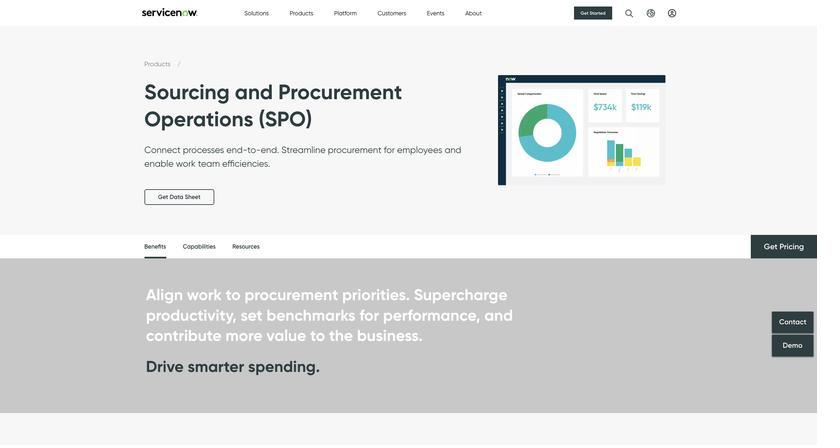 Task type: describe. For each thing, give the bounding box(es) containing it.
get data sheet
[[158, 194, 201, 201]]

contact link
[[772, 312, 813, 333]]

end.
[[261, 144, 279, 155]]

products for products 'link'
[[144, 60, 172, 68]]

get pricing link
[[751, 235, 817, 259]]

set
[[241, 305, 263, 325]]

platform
[[334, 10, 357, 16]]

get for get started
[[581, 10, 589, 16]]

procurement inside connect processes end-to-end. streamline procurement for employees and enable work team efficiencies.
[[328, 144, 382, 155]]

to-
[[247, 144, 261, 155]]

connect processes end-to-end. streamline procurement for employees and enable work team efficiencies.
[[144, 144, 462, 169]]

go to servicenow account image
[[668, 9, 676, 17]]

servicenow image
[[141, 8, 198, 16]]

get started link
[[574, 7, 612, 20]]

resources
[[232, 243, 260, 250]]

smarter
[[188, 357, 244, 376]]

capabilities link
[[183, 235, 216, 259]]

data
[[170, 194, 183, 201]]

procurement
[[278, 79, 402, 105]]

priorities.
[[342, 285, 410, 305]]

and inside sourcing and procurement operations (spo)
[[235, 79, 273, 105]]

products link
[[144, 60, 172, 68]]

events
[[427, 10, 445, 16]]

operations
[[144, 106, 253, 132]]

business.
[[357, 326, 423, 345]]

resources link
[[232, 235, 260, 259]]

team
[[198, 158, 220, 169]]

and inside align work to procurement priorities. supercharge productivity, set benchmarks for performance, and contribute more value to the business.
[[485, 305, 513, 325]]

dashboard to assess and manage procurement services image
[[491, 39, 673, 221]]

platform button
[[334, 9, 357, 17]]

benchmarks
[[267, 305, 356, 325]]

more
[[226, 326, 263, 345]]

benefits
[[144, 243, 166, 250]]

enable
[[144, 158, 174, 169]]

and inside connect processes end-to-end. streamline procurement for employees and enable work team efficiencies.
[[445, 144, 462, 155]]

get pricing
[[764, 242, 804, 251]]

end-
[[227, 144, 247, 155]]

value
[[267, 326, 306, 345]]

started
[[590, 10, 606, 16]]

benefits link
[[144, 235, 166, 261]]

customers button
[[378, 9, 406, 17]]

drive smarter spending.
[[146, 357, 320, 376]]

work inside connect processes end-to-end. streamline procurement for employees and enable work team efficiencies.
[[176, 158, 196, 169]]

connect
[[144, 144, 181, 155]]

employees
[[397, 144, 443, 155]]

get started
[[581, 10, 606, 16]]

get for get data sheet
[[158, 194, 168, 201]]

events button
[[427, 9, 445, 17]]



Task type: locate. For each thing, give the bounding box(es) containing it.
sheet
[[185, 194, 201, 201]]

0 vertical spatial to
[[226, 285, 241, 305]]

for left employees
[[384, 144, 395, 155]]

procurement
[[328, 144, 382, 155], [245, 285, 338, 305]]

about button
[[466, 9, 482, 17]]

to up set
[[226, 285, 241, 305]]

1 vertical spatial procurement
[[245, 285, 338, 305]]

products
[[290, 10, 313, 16], [144, 60, 172, 68]]

1 vertical spatial get
[[158, 194, 168, 201]]

0 vertical spatial and
[[235, 79, 273, 105]]

to
[[226, 285, 241, 305], [310, 326, 325, 345]]

work
[[176, 158, 196, 169], [187, 285, 222, 305]]

2 horizontal spatial get
[[764, 242, 778, 251]]

1 vertical spatial work
[[187, 285, 222, 305]]

contact
[[779, 318, 806, 327]]

1 vertical spatial for
[[360, 305, 379, 325]]

solutions button
[[245, 9, 269, 17]]

productivity,
[[146, 305, 237, 325]]

drive
[[146, 357, 184, 376]]

processes
[[183, 144, 224, 155]]

pricing
[[780, 242, 804, 251]]

demo
[[783, 341, 802, 350]]

0 horizontal spatial for
[[360, 305, 379, 325]]

get left data
[[158, 194, 168, 201]]

for inside connect processes end-to-end. streamline procurement for employees and enable work team efficiencies.
[[384, 144, 395, 155]]

products button
[[290, 9, 313, 17]]

spending.
[[248, 357, 320, 376]]

demo link
[[772, 335, 813, 356]]

get left the started
[[581, 10, 589, 16]]

1 horizontal spatial to
[[310, 326, 325, 345]]

0 vertical spatial products
[[290, 10, 313, 16]]

0 horizontal spatial and
[[235, 79, 273, 105]]

get inside the "defend data in the cloud with servicenow vault." image
[[158, 194, 168, 201]]

work up productivity,
[[187, 285, 222, 305]]

1 vertical spatial products
[[144, 60, 172, 68]]

0 horizontal spatial products
[[144, 60, 172, 68]]

1 vertical spatial to
[[310, 326, 325, 345]]

1 horizontal spatial and
[[445, 144, 462, 155]]

1 horizontal spatial get
[[581, 10, 589, 16]]

streamline
[[282, 144, 326, 155]]

get data sheet link
[[144, 189, 214, 205]]

2 vertical spatial and
[[485, 305, 513, 325]]

and
[[235, 79, 273, 105], [445, 144, 462, 155], [485, 305, 513, 325]]

get for get pricing
[[764, 242, 778, 251]]

1 vertical spatial and
[[445, 144, 462, 155]]

about
[[466, 10, 482, 16]]

work inside align work to procurement priorities. supercharge productivity, set benchmarks for performance, and contribute more value to the business.
[[187, 285, 222, 305]]

sourcing and procurement operations (spo)
[[144, 79, 402, 132]]

0 vertical spatial get
[[581, 10, 589, 16]]

for inside align work to procurement priorities. supercharge productivity, set benchmarks for performance, and contribute more value to the business.
[[360, 305, 379, 325]]

supercharge
[[414, 285, 508, 305]]

1 horizontal spatial for
[[384, 144, 395, 155]]

customers
[[378, 10, 406, 16]]

0 vertical spatial procurement
[[328, 144, 382, 155]]

(spo)
[[259, 106, 312, 132]]

0 vertical spatial for
[[384, 144, 395, 155]]

2 vertical spatial get
[[764, 242, 778, 251]]

get left pricing
[[764, 242, 778, 251]]

for down the priorities.
[[360, 305, 379, 325]]

solutions
[[245, 10, 269, 16]]

defend data in the cloud with servicenow vault. image
[[0, 26, 817, 235]]

contribute
[[146, 326, 222, 345]]

2 horizontal spatial and
[[485, 305, 513, 325]]

for
[[384, 144, 395, 155], [360, 305, 379, 325]]

0 horizontal spatial to
[[226, 285, 241, 305]]

sourcing
[[144, 79, 230, 105]]

the
[[329, 326, 353, 345]]

align
[[146, 285, 183, 305]]

to down benchmarks at the left bottom of page
[[310, 326, 325, 345]]

0 vertical spatial work
[[176, 158, 196, 169]]

work down processes
[[176, 158, 196, 169]]

procurement inside align work to procurement priorities. supercharge productivity, set benchmarks for performance, and contribute more value to the business.
[[245, 285, 338, 305]]

1 horizontal spatial products
[[290, 10, 313, 16]]

align work to procurement priorities. supercharge productivity, set benchmarks for performance, and contribute more value to the business.
[[146, 285, 513, 345]]

efficiencies.
[[222, 158, 270, 169]]

0 horizontal spatial get
[[158, 194, 168, 201]]

get
[[581, 10, 589, 16], [158, 194, 168, 201], [764, 242, 778, 251]]

performance,
[[383, 305, 481, 325]]

products for products popup button
[[290, 10, 313, 16]]

capabilities
[[183, 243, 216, 250]]



